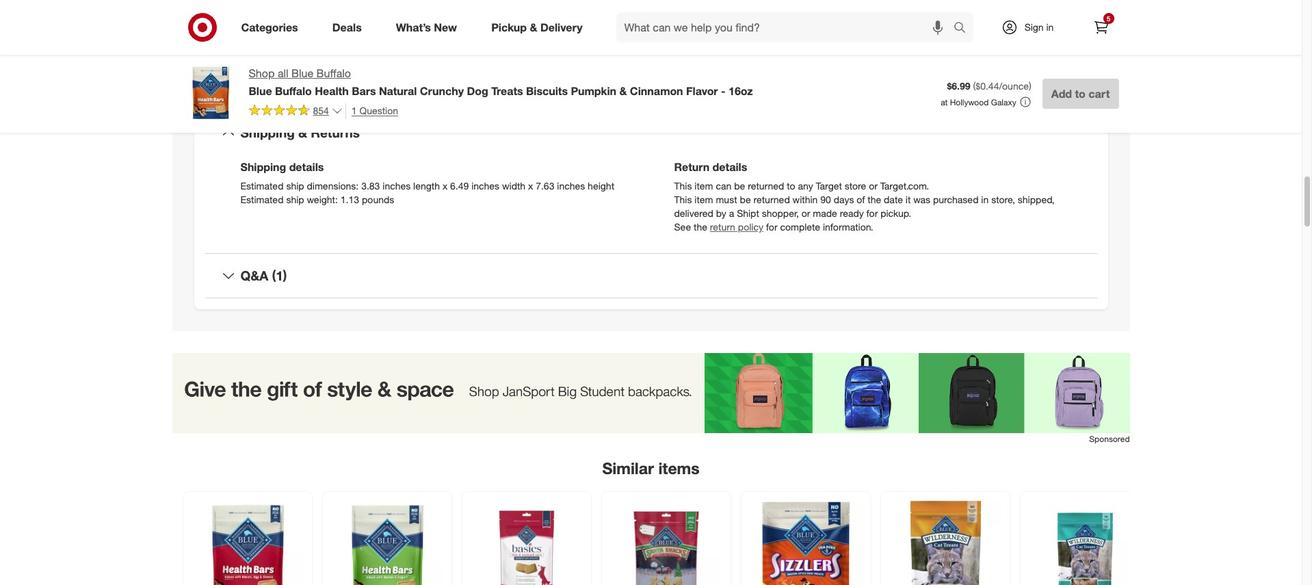 Task type: vqa. For each thing, say whether or not it's contained in the screenshot.
you
no



Task type: describe. For each thing, give the bounding box(es) containing it.
shipping & returns button
[[205, 111, 1098, 155]]

& inside shop all blue buffalo blue buffalo health bars natural crunchy dog treats biscuits pumpkin & cinnamon flavor - 16oz
[[620, 84, 627, 98]]

details for return
[[713, 160, 748, 174]]

details for shipping
[[289, 160, 324, 174]]

information.
[[823, 221, 874, 233]]

% for % max
[[344, 22, 354, 36]]

0 vertical spatial be
[[734, 180, 746, 192]]

854
[[313, 105, 329, 117]]

calorie
[[499, 63, 531, 77]]

shipping for shipping & returns
[[241, 125, 295, 141]]

shop all blue buffalo blue buffalo health bars natural crunchy dog treats biscuits pumpkin & cinnamon flavor - 16oz
[[249, 66, 753, 98]]

return policy link
[[710, 221, 764, 233]]

1 horizontal spatial blue
[[292, 66, 314, 80]]

0.3
[[302, 47, 317, 61]]

pickup
[[492, 20, 527, 34]]

2 item from the top
[[695, 194, 714, 205]]

to inside add to cart button
[[1076, 87, 1086, 101]]

add to cart button
[[1043, 79, 1119, 109]]

-
[[721, 84, 726, 98]]

2 this from the top
[[675, 194, 692, 205]]

categories
[[241, 20, 298, 34]]

1 vertical spatial returned
[[754, 194, 790, 205]]

any
[[798, 180, 814, 192]]

6.49
[[450, 180, 469, 192]]

1 vertical spatial or
[[802, 207, 811, 219]]

sign in
[[1025, 21, 1054, 33]]

new
[[434, 20, 457, 34]]

bars
[[352, 84, 376, 98]]

add
[[1052, 87, 1073, 101]]

1 vertical spatial buffalo
[[275, 84, 312, 98]]

complete
[[781, 221, 821, 233]]

add to cart
[[1052, 87, 1111, 101]]

1 estimated from the top
[[241, 180, 284, 192]]

2,000
[[468, 63, 496, 77]]

q&a
[[241, 268, 269, 283]]

3
[[293, 47, 299, 61]]

daily
[[330, 63, 354, 77]]

& for returns
[[298, 125, 307, 141]]

in inside "link"
[[1047, 21, 1054, 33]]

5
[[1107, 14, 1111, 23]]

diet.
[[534, 63, 555, 77]]

moisture (max) 11 % max
[[251, 22, 378, 36]]

days
[[834, 194, 854, 205]]

90
[[821, 194, 832, 205]]

are
[[392, 63, 407, 77]]

at
[[941, 97, 948, 107]]

all
[[278, 66, 289, 80]]

dimensions:
[[307, 180, 359, 192]]

moisture
[[251, 22, 297, 36]]

galaxy
[[992, 97, 1017, 107]]

deals link
[[321, 12, 379, 42]]

what's new
[[396, 20, 457, 34]]

must
[[716, 194, 738, 205]]

blue buffalo wilderness grain free chicken & turkey recipe crunchy cat treats - 2oz image
[[889, 500, 1002, 585]]

omega-
[[251, 47, 293, 61]]

% for % min
[[317, 47, 328, 61]]

7.63
[[536, 180, 555, 192]]

search
[[948, 22, 981, 35]]

store,
[[992, 194, 1016, 205]]

in inside return details this item can be returned to any target store or target.com. this item must be returned within 90 days of the date it was purchased in store, shipped, delivered by a shipt shopper, or made ready for pickup. see the return policy for complete information.
[[982, 194, 989, 205]]

was
[[914, 194, 931, 205]]

0 vertical spatial returned
[[748, 180, 785, 192]]

deals
[[332, 20, 362, 34]]

What can we help you find? suggestions appear below search field
[[616, 12, 957, 42]]

dog
[[467, 84, 489, 98]]

11
[[332, 22, 344, 36]]

1 ship from the top
[[286, 180, 304, 192]]

items
[[659, 459, 700, 478]]

blue buffalo health bars natural crunchy dog treats biscuits with apple & yogurt flavor - 16oz image
[[331, 500, 443, 585]]

can
[[716, 180, 732, 192]]

$0.44
[[976, 80, 1000, 92]]

percentage
[[258, 63, 315, 77]]

cinnamon
[[630, 84, 683, 98]]

0 horizontal spatial a
[[459, 63, 465, 77]]

target
[[816, 180, 842, 192]]

natural
[[379, 84, 417, 98]]

categories link
[[230, 12, 315, 42]]

on
[[444, 63, 456, 77]]

omega-3 0.3 % min
[[251, 47, 349, 61]]

search button
[[948, 12, 981, 45]]

weight:
[[307, 194, 338, 205]]

shopper,
[[762, 207, 799, 219]]

2 estimated from the top
[[241, 194, 284, 205]]

/ounce
[[1000, 80, 1029, 92]]

16oz
[[729, 84, 753, 98]]



Task type: locate. For each thing, give the bounding box(es) containing it.
q&a (1)
[[241, 268, 287, 283]]

2 x from the left
[[528, 180, 533, 192]]

1 horizontal spatial details
[[713, 160, 748, 174]]

to inside return details this item can be returned to any target store or target.com. this item must be returned within 90 days of the date it was purchased in store, shipped, delivered by a shipt shopper, or made ready for pickup. see the return policy for complete information.
[[787, 180, 796, 192]]

it
[[906, 194, 911, 205]]

1 vertical spatial be
[[740, 194, 751, 205]]

max
[[357, 22, 378, 36]]

based
[[410, 63, 441, 77]]

shipping & returns
[[241, 125, 360, 141]]

shipt
[[737, 207, 760, 219]]

returns
[[311, 125, 360, 141]]

0 horizontal spatial inches
[[383, 180, 411, 192]]

1 horizontal spatial to
[[1076, 87, 1086, 101]]

what's
[[396, 20, 431, 34]]

2 horizontal spatial &
[[620, 84, 627, 98]]

this down the return
[[675, 180, 692, 192]]

returned
[[748, 180, 785, 192], [754, 194, 790, 205]]

or down within
[[802, 207, 811, 219]]

min
[[331, 47, 349, 61]]

& inside shipping & returns dropdown button
[[298, 125, 307, 141]]

*
[[252, 63, 255, 77]]

a inside return details this item can be returned to any target store or target.com. this item must be returned within 90 days of the date it was purchased in store, shipped, delivered by a shipt shopper, or made ready for pickup. see the return policy for complete information.
[[729, 207, 735, 219]]

1 x from the left
[[443, 180, 448, 192]]

0 vertical spatial the
[[868, 194, 882, 205]]

1 details from the left
[[289, 160, 324, 174]]

ship
[[286, 180, 304, 192], [286, 194, 304, 205]]

x left 7.63
[[528, 180, 533, 192]]

for right the ready
[[867, 207, 878, 219]]

of left the 'daily'
[[318, 63, 327, 77]]

the down 'delivered'
[[694, 221, 708, 233]]

& right pickup
[[530, 20, 538, 34]]

0 horizontal spatial to
[[787, 180, 796, 192]]

blue buffalo health bars natural crunchy dog treats biscuits with bacon, egg & cheese flavor - 16oz image
[[191, 500, 304, 585]]

hollywood
[[950, 97, 989, 107]]

return
[[675, 160, 710, 174]]

(1)
[[272, 268, 287, 283]]

0 horizontal spatial %
[[317, 47, 328, 61]]

)
[[1029, 80, 1032, 92]]

1 vertical spatial blue
[[249, 84, 272, 98]]

* percentage of daily values are based on a 2,000 calorie diet.
[[252, 63, 555, 77]]

1 vertical spatial a
[[729, 207, 735, 219]]

buffalo up health on the top left of the page
[[317, 66, 351, 80]]

biscuits
[[526, 84, 568, 98]]

% left min at the top of the page
[[317, 47, 328, 61]]

this
[[675, 180, 692, 192], [675, 194, 692, 205]]

ship left dimensions:
[[286, 180, 304, 192]]

made
[[813, 207, 838, 219]]

1 vertical spatial &
[[620, 84, 627, 98]]

values
[[357, 63, 389, 77]]

0 horizontal spatial blue
[[249, 84, 272, 98]]

or right store on the right
[[869, 180, 878, 192]]

advertisement region
[[172, 353, 1130, 433]]

date
[[884, 194, 903, 205]]

1 horizontal spatial x
[[528, 180, 533, 192]]

0 horizontal spatial or
[[802, 207, 811, 219]]

to
[[1076, 87, 1086, 101], [787, 180, 796, 192]]

1 vertical spatial item
[[695, 194, 714, 205]]

0 vertical spatial a
[[459, 63, 465, 77]]

1 horizontal spatial buffalo
[[317, 66, 351, 80]]

3.83
[[361, 180, 380, 192]]

0 horizontal spatial in
[[982, 194, 989, 205]]

estimated
[[241, 180, 284, 192], [241, 194, 284, 205]]

1 vertical spatial this
[[675, 194, 692, 205]]

question
[[360, 105, 398, 116]]

a right by
[[729, 207, 735, 219]]

2 inches from the left
[[472, 180, 500, 192]]

item left "can"
[[695, 180, 714, 192]]

& for delivery
[[530, 20, 538, 34]]

0 vertical spatial %
[[344, 22, 354, 36]]

2 vertical spatial &
[[298, 125, 307, 141]]

2 ship from the top
[[286, 194, 304, 205]]

1 horizontal spatial a
[[729, 207, 735, 219]]

% left 'max'
[[344, 22, 354, 36]]

estimated left weight: on the top
[[241, 194, 284, 205]]

buffalo down all
[[275, 84, 312, 98]]

2 horizontal spatial inches
[[557, 180, 585, 192]]

& right pumpkin
[[620, 84, 627, 98]]

inches right 7.63
[[557, 180, 585, 192]]

3 inches from the left
[[557, 180, 585, 192]]

pickup.
[[881, 207, 912, 219]]

1 vertical spatial shipping
[[241, 160, 286, 174]]

5 link
[[1087, 12, 1117, 42]]

policy
[[738, 221, 764, 233]]

crunchy
[[420, 84, 464, 98]]

image of blue buffalo health bars natural crunchy dog treats biscuits pumpkin & cinnamon flavor - 16oz image
[[183, 66, 238, 120]]

shipping down shipping & returns
[[241, 160, 286, 174]]

flavor
[[687, 84, 718, 98]]

estimated down shipping & returns
[[241, 180, 284, 192]]

1 this from the top
[[675, 180, 692, 192]]

0 horizontal spatial details
[[289, 160, 324, 174]]

be right "can"
[[734, 180, 746, 192]]

1 vertical spatial ship
[[286, 194, 304, 205]]

health
[[315, 84, 349, 98]]

blue
[[292, 66, 314, 80], [249, 84, 272, 98]]

by
[[716, 207, 727, 219]]

delivery
[[541, 20, 583, 34]]

1 vertical spatial %
[[317, 47, 328, 61]]

1 vertical spatial the
[[694, 221, 708, 233]]

0 horizontal spatial of
[[318, 63, 327, 77]]

%
[[344, 22, 354, 36], [317, 47, 328, 61]]

0 vertical spatial to
[[1076, 87, 1086, 101]]

the left date
[[868, 194, 882, 205]]

1 vertical spatial in
[[982, 194, 989, 205]]

pickup & delivery
[[492, 20, 583, 34]]

at hollywood galaxy
[[941, 97, 1017, 107]]

0 vertical spatial estimated
[[241, 180, 284, 192]]

0 vertical spatial ship
[[286, 180, 304, 192]]

store
[[845, 180, 867, 192]]

shipping details estimated ship dimensions: 3.83 inches length x 6.49 inches width x 7.63 inches height estimated ship weight: 1.13 pounds
[[241, 160, 615, 205]]

to right "add"
[[1076, 87, 1086, 101]]

a right on
[[459, 63, 465, 77]]

delivered
[[675, 207, 714, 219]]

0 vertical spatial of
[[318, 63, 327, 77]]

1 horizontal spatial inches
[[472, 180, 500, 192]]

cart
[[1089, 87, 1111, 101]]

1 horizontal spatial or
[[869, 180, 878, 192]]

blue buffalo sizzlers natural bacon-style soft-moist dog treats original pork - 28oz image
[[750, 500, 862, 585]]

1 horizontal spatial of
[[857, 194, 865, 205]]

ready
[[840, 207, 864, 219]]

of down store on the right
[[857, 194, 865, 205]]

to left 'any'
[[787, 180, 796, 192]]

1 inches from the left
[[383, 180, 411, 192]]

pounds
[[362, 194, 394, 205]]

or
[[869, 180, 878, 192], [802, 207, 811, 219]]

pickup & delivery link
[[480, 12, 600, 42]]

similar
[[603, 459, 654, 478]]

similar items region
[[172, 353, 1150, 585]]

shipping inside the shipping details estimated ship dimensions: 3.83 inches length x 6.49 inches width x 7.63 inches height estimated ship weight: 1.13 pounds
[[241, 160, 286, 174]]

0 vertical spatial blue
[[292, 66, 314, 80]]

in right sign
[[1047, 21, 1054, 33]]

shipping for shipping details estimated ship dimensions: 3.83 inches length x 6.49 inches width x 7.63 inches height estimated ship weight: 1.13 pounds
[[241, 160, 286, 174]]

inches right 6.49
[[472, 180, 500, 192]]

& inside pickup & delivery link
[[530, 20, 538, 34]]

length
[[413, 180, 440, 192]]

of inside return details this item can be returned to any target store or target.com. this item must be returned within 90 days of the date it was purchased in store, shipped, delivered by a shipt shopper, or made ready for pickup. see the return policy for complete information.
[[857, 194, 865, 205]]

$6.99 ( $0.44 /ounce )
[[948, 80, 1032, 92]]

854 link
[[249, 103, 343, 120]]

a
[[459, 63, 465, 77], [729, 207, 735, 219]]

1 vertical spatial for
[[766, 221, 778, 233]]

0 horizontal spatial buffalo
[[275, 84, 312, 98]]

purchased
[[933, 194, 979, 205]]

0 horizontal spatial for
[[766, 221, 778, 233]]

blue buffalo basics skin & stomach care biscuits crunchy dog treats with salmon & potato - 6oz image
[[471, 500, 583, 585]]

item
[[695, 180, 714, 192], [695, 194, 714, 205]]

blue buffalo wilderness grain free chicken & seafood recipe crunchy cat treats - 2oz image
[[1029, 500, 1141, 585]]

& down 854 link
[[298, 125, 307, 141]]

blue buffalo santa snacks natural crunchy dog treat biscuits oatmeal & cinnamon treats - 11oz - christmas image
[[610, 500, 722, 585]]

1 question
[[352, 105, 398, 116]]

2 details from the left
[[713, 160, 748, 174]]

0 vertical spatial or
[[869, 180, 878, 192]]

1 question link
[[346, 103, 398, 119]]

for
[[867, 207, 878, 219], [766, 221, 778, 233]]

1 horizontal spatial &
[[530, 20, 538, 34]]

2 shipping from the top
[[241, 160, 286, 174]]

1 horizontal spatial in
[[1047, 21, 1054, 33]]

pumpkin
[[571, 84, 617, 98]]

0 vertical spatial shipping
[[241, 125, 295, 141]]

similar items
[[603, 459, 700, 478]]

0 vertical spatial this
[[675, 180, 692, 192]]

x left 6.49
[[443, 180, 448, 192]]

width
[[502, 180, 526, 192]]

0 vertical spatial in
[[1047, 21, 1054, 33]]

in left store,
[[982, 194, 989, 205]]

1 vertical spatial to
[[787, 180, 796, 192]]

1 shipping from the top
[[241, 125, 295, 141]]

0 horizontal spatial the
[[694, 221, 708, 233]]

details inside the shipping details estimated ship dimensions: 3.83 inches length x 6.49 inches width x 7.63 inches height estimated ship weight: 1.13 pounds
[[289, 160, 324, 174]]

1 horizontal spatial the
[[868, 194, 882, 205]]

1 vertical spatial of
[[857, 194, 865, 205]]

0 vertical spatial buffalo
[[317, 66, 351, 80]]

details up dimensions:
[[289, 160, 324, 174]]

be up shipt
[[740, 194, 751, 205]]

1 horizontal spatial %
[[344, 22, 354, 36]]

1 vertical spatial estimated
[[241, 194, 284, 205]]

details
[[289, 160, 324, 174], [713, 160, 748, 174]]

0 vertical spatial item
[[695, 180, 714, 192]]

item up 'delivered'
[[695, 194, 714, 205]]

0 vertical spatial &
[[530, 20, 538, 34]]

blue right all
[[292, 66, 314, 80]]

0 horizontal spatial x
[[443, 180, 448, 192]]

shipping inside dropdown button
[[241, 125, 295, 141]]

within
[[793, 194, 818, 205]]

ship left weight: on the top
[[286, 194, 304, 205]]

target.com.
[[881, 180, 930, 192]]

0 vertical spatial for
[[867, 207, 878, 219]]

blue down shop
[[249, 84, 272, 98]]

sponsored
[[1090, 434, 1130, 444]]

shop
[[249, 66, 275, 80]]

see
[[675, 221, 691, 233]]

$6.99
[[948, 80, 971, 92]]

shipping down 854 link
[[241, 125, 295, 141]]

details up "can"
[[713, 160, 748, 174]]

this up 'delivered'
[[675, 194, 692, 205]]

what's new link
[[384, 12, 474, 42]]

for down the shopper, at the top right of the page
[[766, 221, 778, 233]]

1 item from the top
[[695, 180, 714, 192]]

(max)
[[300, 22, 329, 36]]

treats
[[492, 84, 523, 98]]

details inside return details this item can be returned to any target store or target.com. this item must be returned within 90 days of the date it was purchased in store, shipped, delivered by a shipt shopper, or made ready for pickup. see the return policy for complete information.
[[713, 160, 748, 174]]

inches up pounds
[[383, 180, 411, 192]]

0 horizontal spatial &
[[298, 125, 307, 141]]

1 horizontal spatial for
[[867, 207, 878, 219]]



